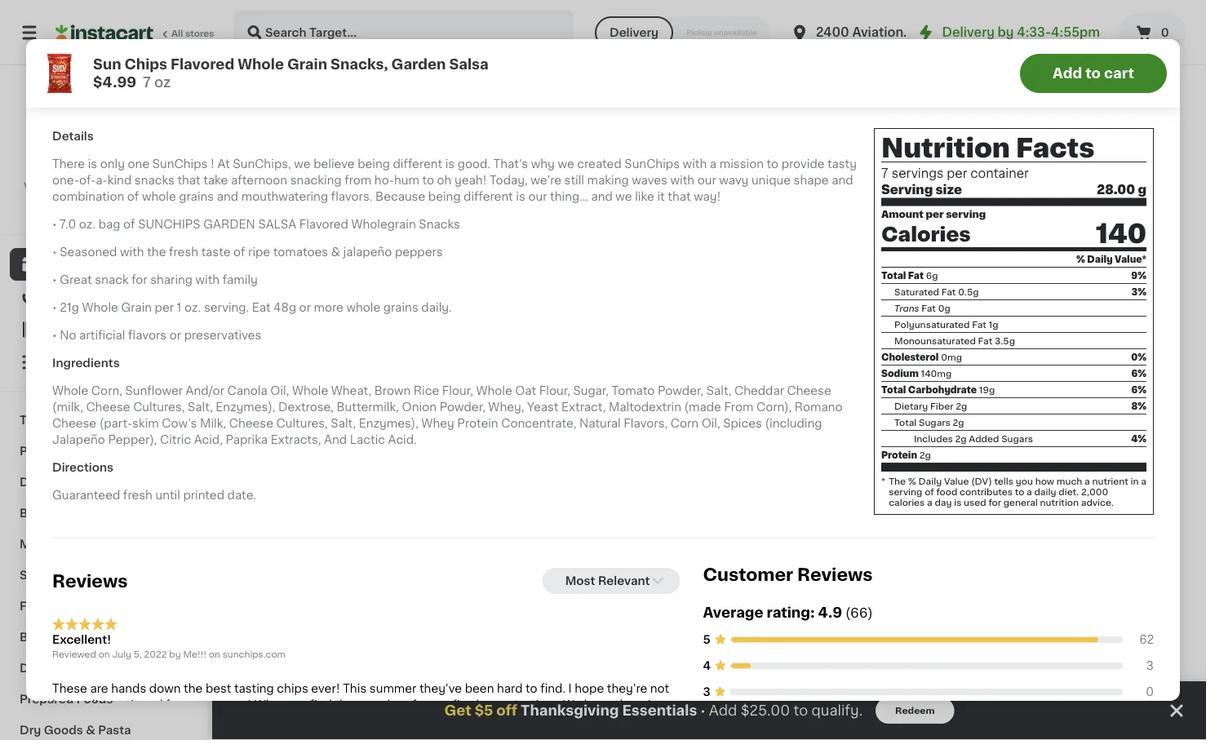 Task type: locate. For each thing, give the bounding box(es) containing it.
k- inside green mountain coffee roasters cinnamon sugar cookie k-cup pods
[[910, 616, 923, 627]]

2 vertical spatial garden
[[245, 377, 287, 389]]

diet.
[[1059, 488, 1079, 497]]

1 vertical spatial being
[[428, 191, 461, 203]]

the inside the original donut shop dark k-cup pods (283) 24 ct
[[1104, 567, 1125, 578]]

serving
[[946, 210, 986, 219], [889, 488, 923, 497]]

like down the waves
[[635, 191, 654, 203]]

oz left delivery button
[[567, 17, 578, 26]]

rv
[[52, 716, 68, 728]]

and
[[324, 434, 347, 446]]

chips up when
[[277, 684, 308, 695]]

add down 'that's'
[[509, 184, 533, 196]]

snacks, inside sun chips flavored whole grain snacks, garden salsa $4.99 7 oz
[[331, 58, 388, 71]]

we up the still
[[558, 158, 574, 170]]

many in stock for sun chips flavored whole grain snacks, garden salsa
[[261, 425, 326, 434]]

dextrose,
[[278, 402, 334, 413]]

view all (50+) button
[[979, 112, 1082, 144]]

the original donut shop dark k-cup pods (283) 24 ct
[[1104, 567, 1206, 640]]

delivery inside delivery button
[[610, 27, 659, 38]]

0 vertical spatial kind
[[107, 175, 132, 186]]

add for the "add" button underneath 'that's'
[[509, 184, 533, 196]]

ho-
[[375, 175, 394, 186]]

fat left 6g
[[908, 271, 924, 280]]

whole down affiliated
[[142, 191, 176, 203]]

for inside these are hands down the best tasting chips ever! this summer they've been hard to find. i hope they're not being discontinued for any reason! when we find them we buy four or five bags at a time. we keep them in our rv and our studio. it tastes like chips and salsa but without any kind of disruptive fiery flavor. yum yum yum!
[[166, 700, 182, 712]]

$ inside $ 3 99
[[876, 324, 882, 333]]

• inside get $5 off thanksgiving essentials • add $25.00 to qualify.
[[701, 704, 706, 717]]

get
[[444, 704, 472, 718]]

a left day
[[927, 498, 933, 507]]

1 horizontal spatial that
[[668, 191, 691, 203]]

reason!
[[209, 700, 252, 712]]

2 99 from the left
[[1053, 324, 1065, 333]]

21g
[[60, 302, 79, 314]]

1 horizontal spatial thanksgiving
[[521, 704, 619, 718]]

0 vertical spatial 6%
[[1132, 369, 1147, 378]]

1 $ from the left
[[248, 324, 254, 333]]

0 vertical spatial pods
[[1104, 600, 1133, 611]]

add to cart button
[[1020, 54, 1167, 93]]

0 horizontal spatial grains
[[179, 191, 214, 203]]

most relevant
[[565, 576, 650, 587]]

pods
[[1104, 600, 1133, 611], [867, 632, 896, 644]]

boomchickapop
[[402, 377, 513, 389]]

chips down reason!
[[231, 716, 262, 728]]

$ for 3
[[876, 324, 882, 333]]

good.
[[458, 158, 491, 170]]

1 gluten- from the left
[[403, 305, 439, 314]]

taste the season in every sip image
[[596, 543, 625, 573]]

stock up extracts,
[[300, 425, 326, 434]]

view for view all (50+)
[[985, 122, 1014, 134]]

trans fat 0g polyunsaturated fat 1g monounsaturated fat 3.5g
[[895, 304, 1015, 346]]

oz. right 7.0
[[79, 219, 96, 230]]

flavored inside sun chips flavored whole grain snacks, harvest cheddar
[[1091, 345, 1140, 356]]

1 vertical spatial (66)
[[846, 607, 873, 620]]

add for the "add" button over 4.9
[[823, 557, 847, 569]]

reviewed
[[52, 651, 96, 660]]

& inside angie's boomchickapop sweet & salty kettle corn popcorn
[[441, 394, 450, 405]]

0 vertical spatial chips
[[277, 684, 308, 695]]

in left "tomato"
[[603, 393, 612, 402]]

1 horizontal spatial chips
[[277, 684, 308, 695]]

chips inside sun chips flavored whole grain snacks, garden salsa $4.99 7 oz
[[124, 58, 167, 71]]

ct inside the original donut shop dark k-cup pods (283) 24 ct
[[1117, 631, 1127, 640]]

7 oz inside the product group
[[873, 408, 891, 417]]

it down the waves
[[657, 191, 665, 203]]

cholesterol 0mg
[[882, 353, 962, 362]]

sun inside sun chips flavored whole grain snacks, harvest cheddar
[[1030, 345, 1052, 356]]

garden inside the sensible portions garden veggie straws sea salt
[[873, 361, 915, 372]]

2 vertical spatial being
[[52, 700, 85, 712]]

8 inside button
[[559, 17, 565, 26]]

add left $25.00 in the bottom right of the page
[[709, 704, 737, 718]]

wholegrain
[[351, 219, 416, 230]]

0 horizontal spatial 3
[[703, 687, 711, 698]]

24 inside the original donut shop dark k-cup pods (283) 24 ct
[[1104, 631, 1115, 640]]

fresh
[[169, 247, 198, 258], [123, 490, 153, 501]]

1 horizontal spatial snacks
[[245, 119, 311, 137]]

enzymes), up acid.
[[359, 418, 419, 429]]

blueberry
[[716, 377, 772, 389]]

1
[[716, 16, 720, 25], [177, 302, 182, 314]]

add button down believe
[[321, 175, 384, 205]]

thanksgiving down (milk,
[[20, 415, 98, 426]]

reviews up 4.9
[[798, 566, 873, 583]]

enzymes), down canola
[[216, 402, 275, 413]]

24 left 62
[[1104, 631, 1115, 640]]

shop left dark
[[1104, 583, 1133, 595]]

1 vertical spatial that
[[668, 191, 691, 203]]

1 vertical spatial salt,
[[188, 402, 213, 413]]

1 horizontal spatial 99
[[1053, 324, 1065, 333]]

redeem
[[896, 706, 935, 715]]

view inside popup button
[[985, 122, 1014, 134]]

0 vertical spatial salsa
[[449, 58, 489, 71]]

grains inside there is only one sunchips ! at sunchips,  we believe being different is good. that's why we created sunchips with a mission to provide tasty one-of-a-kind snacks that take afternoon snacking from ho-hum to oh yeah! today, we're still making waves with our wavy unique shape and combination of whole grains and mouthwatering flavors. because being different is our thing... and we like it that way!
[[179, 191, 214, 203]]

snacks, inside sun chips flavored whole grain snacks, harvest cheddar
[[1103, 361, 1147, 372]]

0 inside button
[[1161, 27, 1169, 38]]

the right *
[[889, 477, 906, 486]]

0 vertical spatial shop
[[46, 259, 76, 270]]

• for • 21g whole grain per 1 oz. serving. eat 48g or more whole grains daily.
[[52, 302, 57, 314]]

pods inside green mountain coffee roasters cinnamon sugar cookie k-cup pods
[[867, 632, 896, 644]]

fat left the 0g
[[922, 304, 936, 313]]

0 vertical spatial view
[[985, 122, 1014, 134]]

sun
[[93, 58, 121, 71], [245, 345, 267, 356], [1030, 345, 1052, 356]]

add down believe
[[352, 184, 376, 196]]

1 horizontal spatial shop
[[1104, 583, 1133, 595]]

0 horizontal spatial view
[[24, 182, 46, 191]]

1 6% from the top
[[1132, 369, 1147, 378]]

1 vertical spatial salsa
[[290, 377, 321, 389]]

snacks, for harvest
[[1103, 361, 1147, 372]]

kind inside there is only one sunchips ! at sunchips,  we believe being different is good. that's why we created sunchips with a mission to provide tasty one-of-a-kind snacks that take afternoon snacking from ho-hum to oh yeah! today, we're still making waves with our wavy unique shape and combination of whole grains and mouthwatering flavors. because being different is our thing... and we like it that way!
[[107, 175, 132, 186]]

a
[[710, 158, 717, 170], [1085, 477, 1090, 486], [1141, 477, 1147, 486], [1027, 488, 1032, 497], [927, 498, 933, 507], [522, 700, 528, 712]]

5 down average on the bottom of page
[[703, 634, 711, 646]]

our
[[698, 175, 716, 186], [528, 191, 547, 203], [661, 700, 680, 712], [96, 716, 115, 728]]

1 horizontal spatial 24
[[1104, 631, 1115, 640]]

2 sponsored badge image from the top
[[716, 405, 765, 415]]

salt, down and/or
[[188, 402, 213, 413]]

many down harvest
[[1046, 425, 1072, 434]]

0 horizontal spatial 99
[[895, 324, 908, 333]]

any down buy
[[390, 716, 411, 728]]

or right 48g
[[299, 302, 311, 314]]

None search field
[[233, 10, 574, 56]]

0 horizontal spatial free
[[439, 305, 459, 314]]

many up extracts,
[[261, 425, 287, 434]]

2 vertical spatial snacks
[[20, 570, 62, 581]]

7 right $4.99
[[143, 76, 151, 89]]

3 inside the product group
[[882, 323, 893, 340]]

snacking
[[290, 175, 342, 186]]

(66) inside "average rating: 4.9 (66)"
[[846, 607, 873, 620]]

cultures, down sunflower
[[133, 402, 185, 413]]

value
[[944, 477, 969, 486]]

★★★★★
[[873, 17, 930, 28], [873, 17, 930, 28], [245, 393, 302, 404], [245, 393, 302, 404], [873, 393, 930, 404], [873, 393, 930, 404], [1030, 393, 1087, 404], [1030, 393, 1087, 404], [402, 409, 459, 421], [402, 409, 459, 421], [867, 615, 924, 627], [867, 615, 924, 627], [52, 618, 118, 631], [52, 618, 118, 631]]

gluten-free
[[403, 305, 459, 314]]

sponsored badge image down lb
[[716, 28, 765, 37]]

sensible portions garden veggie straws sea salt
[[873, 345, 1000, 389]]

product group
[[716, 0, 860, 41], [873, 0, 1017, 92], [245, 170, 389, 439], [402, 170, 546, 486], [559, 170, 703, 407], [716, 170, 860, 419], [873, 170, 1017, 439], [1030, 170, 1174, 439]]

3 up sensible
[[882, 323, 893, 340]]

for inside * the % daily value (dv) tells you how much a nutrient in a serving of food contributes to a daily diet. 2,000 calories a day is used for general nutrition advice.
[[989, 498, 1002, 507]]

of inside * the % daily value (dv) tells you how much a nutrient in a serving of food contributes to a daily diet. 2,000 calories a day is used for general nutrition advice.
[[925, 488, 934, 497]]

2 vertical spatial for
[[166, 700, 182, 712]]

2 horizontal spatial salt,
[[707, 385, 732, 397]]

1 horizontal spatial the
[[184, 684, 203, 695]]

like inside there is only one sunchips ! at sunchips,  we believe being different is good. that's why we created sunchips with a mission to provide tasty one-of-a-kind snacks that take afternoon snacking from ho-hum to oh yeah! today, we're still making waves with our wavy unique shape and combination of whole grains and mouthwatering flavors. because being different is our thing... and we like it that way!
[[635, 191, 654, 203]]

whole up harvest
[[1030, 361, 1066, 372]]

0 vertical spatial the
[[147, 247, 166, 258]]

1 horizontal spatial oz.
[[184, 302, 201, 314]]

• 21g whole grain per 1 oz. serving. eat 48g or more whole grains daily.
[[52, 302, 452, 314]]

1 horizontal spatial being
[[358, 158, 390, 170]]

shop inside the original donut shop dark k-cup pods (283) 24 ct
[[1104, 583, 1133, 595]]

snacks up 'sunchips,'
[[245, 119, 311, 137]]

1 horizontal spatial 1
[[716, 16, 720, 25]]

meat & seafood link
[[10, 529, 198, 560]]

8.25
[[559, 377, 579, 386]]

sponsored badge image inside item carousel 'region'
[[716, 405, 765, 415]]

cheese up romano
[[787, 385, 832, 397]]

1 vertical spatial protein
[[882, 451, 917, 460]]

in inside these are hands down the best tasting chips ever! this summer they've been hard to find. i hope they're not being discontinued for any reason! when we find them we buy four or five bags at a time. we keep them in our rv and our studio. it tastes like chips and salsa but without any kind of disruptive fiery flavor. yum yum yum!
[[648, 700, 658, 712]]

7 inside sun chips flavored whole grain snacks, garden salsa $4.99 7 oz
[[143, 76, 151, 89]]

2 horizontal spatial ct
[[1117, 631, 1127, 640]]

• seasoned with the fresh taste of ripe tomatoes & jalapeño peppers
[[52, 247, 443, 258]]

7 oz for sun chips flavored whole grain snacks, harvest cheddar
[[1030, 408, 1048, 417]]

0 vertical spatial 8
[[559, 17, 565, 26]]

0 horizontal spatial the
[[147, 247, 166, 258]]

1 horizontal spatial k-
[[1166, 583, 1179, 595]]

1 vertical spatial serving
[[889, 488, 923, 497]]

0 vertical spatial cultures,
[[133, 402, 185, 413]]

0g
[[938, 304, 951, 313]]

until
[[155, 490, 180, 501]]

sponsored badge image
[[716, 28, 765, 37], [716, 405, 765, 415]]

0 horizontal spatial corn
[[402, 410, 430, 421]]

the up sip
[[639, 584, 663, 598]]

view for view pricing policy. not affiliated with instacart.
[[24, 182, 46, 191]]

1 horizontal spatial salt,
[[331, 418, 356, 429]]

1 horizontal spatial sunchips
[[625, 158, 680, 170]]

1 horizontal spatial garden
[[391, 58, 446, 71]]

chips
[[124, 58, 167, 71], [270, 345, 303, 356], [1055, 345, 1088, 356]]

7 oz for sensible portions garden veggie straws sea salt
[[873, 408, 891, 417]]

being down oh
[[428, 191, 461, 203]]

product group containing 1 lb
[[716, 0, 860, 41]]

1 sponsored badge image from the top
[[716, 28, 765, 37]]

2 vertical spatial 3
[[703, 687, 711, 698]]

1 horizontal spatial 5
[[716, 393, 722, 402]]

garden inside $ 4 sun chips flavored whole grain snacks, garden salsa
[[245, 377, 287, 389]]

to inside button
[[1086, 67, 1101, 80]]

thanksgiving link
[[10, 405, 198, 436]]

• left 7.0
[[52, 219, 57, 230]]

2 horizontal spatial per
[[947, 168, 967, 180]]

corn),
[[757, 402, 792, 413]]

0 horizontal spatial whole
[[142, 191, 176, 203]]

snacks inside item carousel 'region'
[[245, 119, 311, 137]]

1 horizontal spatial serving
[[946, 210, 986, 219]]

2 vertical spatial total
[[895, 418, 917, 427]]

the inside taste the season in every sip
[[639, 584, 663, 598]]

many for sun chips flavored whole grain snacks, harvest cheddar
[[1046, 425, 1072, 434]]

4.9
[[818, 606, 842, 620]]

many in stock
[[575, 393, 640, 402], [261, 425, 326, 434], [889, 425, 954, 434], [1046, 425, 1111, 434], [418, 441, 483, 450]]

flavored down stores
[[171, 58, 234, 71]]

1 horizontal spatial flour,
[[539, 385, 570, 397]]

$ inside $ 4 99
[[1033, 324, 1039, 333]]

tasty
[[828, 158, 857, 170]]

• for • great snack for sharing with family
[[52, 274, 57, 286]]

wheat,
[[331, 385, 372, 397]]

we up snacking
[[294, 158, 311, 170]]

1 vertical spatial 8
[[873, 32, 879, 41]]

sunchips up the waves
[[625, 158, 680, 170]]

0 horizontal spatial sunchips
[[152, 158, 208, 170]]

salt,
[[707, 385, 732, 397], [188, 402, 213, 413], [331, 418, 356, 429]]

add inside the treatment tracker modal "dialog"
[[709, 704, 737, 718]]

8 for 8 oz
[[559, 17, 565, 26]]

1 horizontal spatial like
[[635, 191, 654, 203]]

whole inside sun chips flavored whole grain snacks, harvest cheddar
[[1030, 361, 1066, 372]]

99 inside $ 4 99
[[1053, 324, 1065, 333]]

0 horizontal spatial pods
[[867, 632, 896, 644]]

8 inside the product group
[[873, 32, 879, 41]]

per for servings
[[947, 168, 967, 180]]

to inside the treatment tracker modal "dialog"
[[794, 704, 808, 718]]

free down 'saturated' at the top right of the page
[[910, 305, 930, 314]]

in right the nutrient
[[1131, 477, 1139, 486]]

salsa
[[290, 716, 319, 728]]

chips inside sun chips flavored whole grain snacks, harvest cheddar
[[1055, 345, 1088, 356]]

(66)
[[305, 395, 324, 404], [846, 607, 873, 620]]

2 horizontal spatial or
[[438, 700, 450, 712]]

0 horizontal spatial k-
[[910, 616, 923, 627]]

0 horizontal spatial daily
[[919, 477, 942, 486]]

many for sun chips flavored whole grain snacks, garden salsa
[[261, 425, 287, 434]]

1 vertical spatial snacks
[[419, 219, 460, 230]]

whole up dextrose,
[[292, 385, 328, 397]]

k- inside the original donut shop dark k-cup pods (283) 24 ct
[[1166, 583, 1179, 595]]

service type group
[[595, 16, 770, 49]]

0 vertical spatial 3
[[882, 323, 893, 340]]

of inside these are hands down the best tasting chips ever! this summer they've been hard to find. i hope they're not being discontinued for any reason! when we find them we buy four or five bags at a time. we keep them in our rv and our studio. it tastes like chips and salsa but without any kind of disruptive fiery flavor. yum yum yum!
[[441, 716, 453, 728]]

sun chips flavored whole grain snacks, garden salsa $4.99 7 oz
[[93, 58, 489, 89]]

much
[[1057, 477, 1083, 486]]

sponsored badge image for the product group containing 3
[[716, 405, 765, 415]]

1 free from the left
[[439, 305, 459, 314]]

1 horizontal spatial $
[[876, 324, 882, 333]]

0 horizontal spatial different
[[393, 158, 443, 170]]

in up extracts,
[[289, 425, 298, 434]]

1 vertical spatial oz.
[[184, 302, 201, 314]]

99 up sun chips flavored whole grain snacks, harvest cheddar
[[1053, 324, 1065, 333]]

yum
[[582, 716, 607, 728]]

6% for sodium 140mg
[[1132, 369, 1147, 378]]

chips inside $ 4 sun chips flavored whole grain snacks, garden salsa
[[270, 345, 303, 356]]

many in stock for sun chips flavored whole grain snacks, harvest cheddar
[[1046, 425, 1111, 434]]

again
[[82, 291, 115, 303]]

0 vertical spatial the
[[889, 477, 906, 486]]

extract,
[[562, 402, 606, 413]]

2 $ from the left
[[876, 324, 882, 333]]

add for the "add" button underneath believe
[[352, 184, 376, 196]]

140mg
[[921, 369, 952, 378]]

and/or
[[186, 385, 224, 397]]

enzymes),
[[216, 402, 275, 413], [359, 418, 419, 429]]

saturated
[[895, 288, 940, 297]]

that left take
[[177, 175, 201, 186]]

1 horizontal spatial on
[[209, 651, 220, 660]]

99 for 3
[[895, 324, 908, 333]]

serving up calories
[[889, 488, 923, 497]]

99 inside $ 3 99
[[895, 324, 908, 333]]

8 x 1.48 oz
[[873, 32, 920, 41]]

0mg
[[941, 353, 962, 362]]

five
[[453, 700, 473, 712]]

in up includes
[[917, 425, 926, 434]]

and down when
[[265, 716, 287, 728]]

add for the "add" button below tasty
[[823, 184, 847, 196]]

is
[[88, 158, 97, 170], [445, 158, 455, 170], [516, 191, 526, 203], [954, 498, 962, 507]]

snacks, for garden
[[331, 58, 388, 71]]

in up average on the bottom of page
[[724, 584, 737, 598]]

corn inside whole corn, sunflower and/or canola oil, whole wheat, brown rice flour, whole oat flour, sugar, tomato powder, salt, cheddar cheese (milk, cheese cultures, salt, enzymes), dextrose, buttermilk, onion powder, whey, yeast extract, maltodextrin (made from corn), romano cheese (part-skim cow's milk, cheese cultures, salt, enzymes), whey protein concentrate, natural flavors, corn oil, spices (including jalapeño pepper), citric acid, paprika extracts, and lactic acid.
[[671, 418, 699, 429]]

2 free from the left
[[910, 305, 930, 314]]

2 gluten- from the left
[[874, 305, 910, 314]]

2 24 from the left
[[1104, 631, 1115, 640]]

cup down sugar
[[923, 616, 947, 627]]

entenmann's
[[716, 361, 791, 372]]

$ inside $ 4 sun chips flavored whole grain snacks, garden salsa
[[248, 324, 254, 333]]

taste
[[596, 584, 636, 598]]

a inside these are hands down the best tasting chips ever! this summer they've been hard to find. i hope they're not being discontinued for any reason! when we find them we buy four or five bags at a time. we keep them in our rv and our studio. it tastes like chips and salsa but without any kind of disruptive fiery flavor. yum yum yum!
[[522, 700, 528, 712]]

with inside view pricing policy. not affiliated with instacart.
[[67, 195, 87, 204]]

them down this
[[335, 700, 365, 712]]

total up 'saturated' at the top right of the page
[[882, 271, 906, 280]]

eat
[[252, 302, 271, 314]]

stock for sun chips flavored whole grain snacks, garden salsa
[[300, 425, 326, 434]]

3 $ from the left
[[1033, 324, 1039, 333]]

coffee
[[867, 583, 906, 595]]

1 left lb
[[716, 16, 720, 25]]

1 them from the left
[[335, 700, 365, 712]]

2 6% from the top
[[1132, 385, 1147, 394]]

0 vertical spatial per
[[947, 168, 967, 180]]

daily
[[1087, 255, 1113, 264], [919, 477, 942, 486]]

8 for 8 x 1.48 oz
[[873, 32, 879, 41]]

• left 21g
[[52, 302, 57, 314]]

(66) up the 24 ct
[[846, 607, 873, 620]]

facts
[[1016, 136, 1095, 162]]

whey,
[[488, 402, 524, 413]]

grain inside sun chips flavored whole grain snacks, garden salsa $4.99 7 oz
[[287, 58, 327, 71]]

free for gluten-free vegan
[[910, 305, 930, 314]]

1 vertical spatial sugars
[[1002, 434, 1033, 443]]

a right at
[[522, 700, 528, 712]]

0 horizontal spatial oz.
[[79, 219, 96, 230]]

daily inside * the % daily value (dv) tells you how much a nutrient in a serving of food contributes to a daily diet. 2,000 calories a day is used for general nutrition advice.
[[919, 477, 942, 486]]

1 vertical spatial chips
[[231, 716, 262, 728]]

(50+)
[[1033, 122, 1064, 134]]

1 vertical spatial garden
[[873, 361, 915, 372]]

sun inside sun chips flavored whole grain snacks, garden salsa $4.99 7 oz
[[93, 58, 121, 71]]

1 vertical spatial powder,
[[440, 402, 485, 413]]

stock for sun chips flavored whole grain snacks, harvest cheddar
[[1085, 425, 1111, 434]]

protein
[[457, 418, 498, 429], [882, 451, 917, 460]]

view
[[985, 122, 1014, 134], [24, 182, 46, 191]]

lb
[[722, 16, 731, 25]]

protein up *
[[882, 451, 917, 460]]

2 vertical spatial per
[[155, 302, 174, 314]]

whole down bring the cantina home image
[[238, 58, 284, 71]]

ct inside entenmann's entenmann's little bites blueberry muffins 5 ct
[[724, 393, 733, 402]]

delivery inside 'delivery by 4:33-4:55pm' link
[[942, 27, 995, 38]]

0 horizontal spatial protein
[[457, 418, 498, 429]]

1 vertical spatial per
[[926, 210, 944, 219]]

0 horizontal spatial that
[[177, 175, 201, 186]]

99
[[895, 324, 908, 333], [1053, 324, 1065, 333]]

whole inside $ 4 sun chips flavored whole grain snacks, garden salsa
[[245, 361, 281, 372]]

guaranteed fresh until printed date.
[[52, 490, 256, 501]]

reviews up the frozen link
[[52, 573, 128, 590]]

1 vertical spatial enzymes),
[[359, 418, 419, 429]]

of left ripe at the top left of page
[[233, 247, 245, 258]]

0 vertical spatial k-
[[1166, 583, 1179, 595]]

view left all at the right of the page
[[985, 122, 1014, 134]]

sun up $4.99
[[93, 58, 121, 71]]

oz inside button
[[567, 17, 578, 26]]

0 vertical spatial for
[[132, 274, 147, 286]]

total down dietary
[[895, 418, 917, 427]]

4 inside $ 4 sun chips flavored whole grain snacks, garden salsa
[[254, 323, 266, 340]]

0 vertical spatial different
[[393, 158, 443, 170]]

0 vertical spatial that
[[177, 175, 201, 186]]

total for dietary fiber 2g
[[882, 385, 906, 394]]

7 oz down harvest
[[1030, 408, 1048, 417]]

$ down • 21g whole grain per 1 oz. serving. eat 48g or more whole grains daily.
[[248, 324, 254, 333]]

1 sunchips from the left
[[152, 158, 208, 170]]

0 vertical spatial (66)
[[305, 395, 324, 404]]

0 horizontal spatial per
[[155, 302, 174, 314]]

qualify.
[[812, 704, 863, 718]]

0 vertical spatial or
[[299, 302, 311, 314]]

corn inside angie's boomchickapop sweet & salty kettle corn popcorn
[[402, 410, 430, 421]]

is down today,
[[516, 191, 526, 203]]

1 99 from the left
[[895, 324, 908, 333]]

1 horizontal spatial per
[[926, 210, 944, 219]]

mission
[[720, 158, 764, 170]]

99 down trans
[[895, 324, 908, 333]]

delivery for delivery
[[610, 27, 659, 38]]

view inside view pricing policy. not affiliated with instacart.
[[24, 182, 46, 191]]

believe
[[314, 158, 355, 170]]

beverages link
[[10, 498, 198, 529]]

stock for sensible portions garden veggie straws sea salt
[[928, 425, 954, 434]]

1 horizontal spatial them
[[615, 700, 645, 712]]

cheddar inside whole corn, sunflower and/or canola oil, whole wheat, brown rice flour, whole oat flour, sugar, tomato powder, salt, cheddar cheese (milk, cheese cultures, salt, enzymes), dextrose, buttermilk, onion powder, whey, yeast extract, maltodextrin (made from corn), romano cheese (part-skim cow's milk, cheese cultures, salt, enzymes), whey protein concentrate, natural flavors, corn oil, spices (including jalapeño pepper), citric acid, paprika extracts, and lactic acid.
[[735, 385, 784, 397]]

flavored down more
[[306, 345, 355, 356]]

oz. left the serving.
[[184, 302, 201, 314]]

total for saturated fat 0.5g
[[882, 271, 906, 280]]

sunchips
[[152, 158, 208, 170], [625, 158, 680, 170]]

that left way! at the top of the page
[[668, 191, 691, 203]]

to right $25.00 in the bottom right of the page
[[794, 704, 808, 718]]

a left the mission
[[710, 158, 717, 170]]

8 left delivery button
[[559, 17, 565, 26]]

sugars right added
[[1002, 434, 1033, 443]]

1 vertical spatial 5
[[703, 634, 711, 646]]

oz inside sun chips flavored whole grain snacks, garden salsa $4.99 7 oz
[[154, 76, 171, 89]]

polyunsaturated
[[895, 320, 970, 329]]

1 horizontal spatial 0
[[1161, 27, 1169, 38]]

harvest
[[1030, 377, 1075, 389]]

2 vertical spatial the
[[184, 684, 203, 695]]

0 horizontal spatial 1
[[177, 302, 182, 314]]

sugars
[[919, 418, 951, 427], [1002, 434, 1033, 443]]

$5
[[475, 704, 493, 718]]

0 vertical spatial oil,
[[270, 385, 289, 397]]

tells
[[995, 477, 1014, 486]]

pods down "cookie" at the bottom right
[[867, 632, 896, 644]]

1 vertical spatial cup
[[923, 616, 947, 627]]

making
[[587, 175, 629, 186]]

1 vertical spatial shop
[[1104, 583, 1133, 595]]

snacks up peppers
[[419, 219, 460, 230]]

many in stock up natural
[[575, 393, 640, 402]]

2 horizontal spatial for
[[989, 498, 1002, 507]]

it inside there is only one sunchips ! at sunchips,  we believe being different is good. that's why we created sunchips with a mission to provide tasty one-of-a-kind snacks that take afternoon snacking from ho-hum to oh yeah! today, we're still making waves with our wavy unique shape and combination of whole grains and mouthwatering flavors. because being different is our thing... and we like it that way!
[[657, 191, 665, 203]]

$17.99 element
[[1104, 543, 1206, 564]]

sponsored badge image inside the product group
[[716, 28, 765, 37]]

day
[[935, 498, 952, 507]]

many in stock up extracts,
[[261, 425, 326, 434]]

fresh up sharing
[[169, 247, 198, 258]]

for
[[132, 274, 147, 286], [989, 498, 1002, 507], [166, 700, 182, 712]]

corn down "sweet"
[[402, 410, 430, 421]]



Task type: describe. For each thing, give the bounding box(es) containing it.
per for amount
[[926, 210, 944, 219]]

1 vertical spatial whole
[[346, 302, 381, 314]]

& left jalapeño
[[331, 247, 340, 258]]

3%
[[1132, 288, 1147, 297]]

many in stock for sensible portions garden veggie straws sea salt
[[889, 425, 954, 434]]

by inside excellent! reviewed on july 5, 2022 by me!!! on sunchips.com
[[169, 651, 181, 660]]

1 on from the left
[[98, 651, 110, 660]]

% daily value*
[[1077, 255, 1147, 264]]

% inside * the % daily value (dv) tells you how much a nutrient in a serving of food contributes to a daily diet. 2,000 calories a day is used for general nutrition advice.
[[908, 477, 916, 486]]

5 inside entenmann's entenmann's little bites blueberry muffins 5 ct
[[716, 393, 722, 402]]

we down making
[[616, 191, 632, 203]]

essentials
[[622, 704, 697, 718]]

0 horizontal spatial fresh
[[123, 490, 153, 501]]

oz down harvest
[[1037, 408, 1048, 417]]

by inside 'delivery by 4:33-4:55pm' link
[[998, 27, 1014, 38]]

in inside taste the season in every sip
[[724, 584, 737, 598]]

wavy
[[719, 175, 749, 186]]

a up 2,000
[[1085, 477, 1090, 486]]

7 down harvest
[[1030, 408, 1035, 417]]

add down '4:55pm'
[[1053, 67, 1083, 80]]

our up way! at the top of the page
[[698, 175, 716, 186]]

product group containing 3
[[873, 170, 1017, 439]]

4:33-
[[1017, 27, 1051, 38]]

paprika
[[226, 434, 268, 446]]

oz up acid.
[[409, 425, 420, 434]]

delivery for delivery by 4:33-4:55pm
[[942, 27, 995, 38]]

fat for trans
[[922, 304, 936, 313]]

oz left dietary
[[880, 408, 891, 417]]

g
[[1138, 184, 1147, 196]]

2 horizontal spatial snacks
[[419, 219, 460, 230]]

(66) inside item carousel 'region'
[[305, 395, 324, 404]]

fat for saturated
[[942, 288, 956, 297]]

0 vertical spatial sugars
[[919, 418, 951, 427]]

being inside these are hands down the best tasting chips ever! this summer they've been hard to find. i hope they're not being discontinued for any reason! when we find them we buy four or five bags at a time. we keep them in our rv and our studio. it tastes like chips and salsa but without any kind of disruptive fiery flavor. yum yum yum!
[[52, 700, 85, 712]]

bring the cantina home image
[[53, 0, 389, 52]]

1 horizontal spatial fresh
[[169, 247, 198, 258]]

thanksgiving inside the treatment tracker modal "dialog"
[[521, 704, 619, 718]]

calories
[[882, 225, 971, 244]]

of-
[[79, 175, 96, 186]]

7 down canola
[[245, 408, 250, 417]]

1 vertical spatial grains
[[384, 302, 419, 314]]

2g right fiber
[[956, 402, 967, 411]]

or inside these are hands down the best tasting chips ever! this summer they've been hard to find. i hope they're not being discontinued for any reason! when we find them we buy four or five bags at a time. we keep them in our rv and our studio. it tastes like chips and salsa but without any kind of disruptive fiery flavor. yum yum yum!
[[438, 700, 450, 712]]

in down harvest
[[1074, 425, 1083, 434]]

cup inside green mountain coffee roasters cinnamon sugar cookie k-cup pods
[[923, 616, 947, 627]]

whole inside there is only one sunchips ! at sunchips,  we believe being different is good. that's why we created sunchips with a mission to provide tasty one-of-a-kind snacks that take afternoon snacking from ho-hum to oh yeah! today, we're still making waves with our wavy unique shape and combination of whole grains and mouthwatering flavors. because being different is our thing... and we like it that way!
[[142, 191, 176, 203]]

lists link
[[10, 346, 198, 379]]

bag
[[99, 219, 120, 230]]

2022
[[144, 651, 167, 660]]

all stores link
[[56, 10, 215, 56]]

to inside these are hands down the best tasting chips ever! this summer they've been hard to find. i hope they're not being discontinued for any reason! when we find them we buy four or five bags at a time. we keep them in our rv and our studio. it tastes like chips and salsa but without any kind of disruptive fiery flavor. yum yum yum!
[[526, 684, 538, 695]]

& left 'candy'
[[65, 570, 75, 581]]

yeah!
[[455, 175, 487, 186]]

grain inside sun chips flavored whole grain snacks, harvest cheddar
[[1069, 361, 1100, 372]]

0 horizontal spatial for
[[132, 274, 147, 286]]

2 flour, from the left
[[539, 385, 570, 397]]

hands
[[111, 684, 146, 695]]

kind inside these are hands down the best tasting chips ever! this summer they've been hard to find. i hope they're not being discontinued for any reason! when we find them we buy four or five bags at a time. we keep them in our rv and our studio. it tastes like chips and salsa but without any kind of disruptive fiery flavor. yum yum yum!
[[414, 716, 438, 728]]

oz right 8.25
[[582, 377, 592, 386]]

salsa
[[258, 219, 296, 230]]

pasta
[[98, 725, 131, 736]]

4 for $ 4 sun chips flavored whole grain snacks, garden salsa
[[254, 323, 266, 340]]

pepper),
[[108, 434, 157, 446]]

of right 'bag'
[[123, 219, 135, 230]]

waves
[[632, 175, 668, 186]]

beverages
[[20, 508, 82, 519]]

lists
[[46, 357, 74, 368]]

disruptive
[[456, 716, 513, 728]]

fat for total
[[908, 271, 924, 280]]

many in stock down 'whey'
[[418, 441, 483, 450]]

sugar,
[[573, 385, 609, 397]]

instacart.
[[89, 195, 133, 204]]

to inside * the % daily value (dv) tells you how much a nutrient in a serving of food contributes to a daily diet. 2,000 calories a day is used for general nutrition advice.
[[1015, 488, 1025, 497]]

1 horizontal spatial 4
[[703, 661, 711, 672]]

sun for sun chips flavored whole grain snacks, harvest cheddar
[[1030, 345, 1052, 356]]

target logo image
[[68, 85, 140, 157]]

is inside * the % daily value (dv) tells you how much a nutrient in a serving of food contributes to a daily diet. 2,000 calories a day is used for general nutrition advice.
[[954, 498, 962, 507]]

flavored inside $ 4 sun chips flavored whole grain snacks, garden salsa
[[306, 345, 355, 356]]

2 them from the left
[[615, 700, 645, 712]]

add button down tasty
[[792, 175, 855, 205]]

salsa inside $ 4 sun chips flavored whole grain snacks, garden salsa
[[290, 377, 321, 389]]

milk,
[[200, 418, 226, 429]]

1 horizontal spatial enzymes),
[[359, 418, 419, 429]]

best
[[206, 684, 231, 695]]

fiber
[[930, 402, 954, 411]]

1 horizontal spatial oil,
[[702, 418, 720, 429]]

snacks for snacks
[[245, 119, 311, 137]]

0 vertical spatial oz.
[[79, 219, 96, 230]]

and right 'rv'
[[71, 716, 93, 728]]

0 vertical spatial being
[[358, 158, 390, 170]]

oh
[[437, 175, 452, 186]]

0 vertical spatial serving
[[946, 210, 986, 219]]

$ for 4
[[1033, 324, 1039, 333]]

season
[[667, 584, 721, 598]]

cheese up paprika
[[229, 418, 273, 429]]

0 horizontal spatial cultures,
[[133, 402, 185, 413]]

our down not
[[661, 700, 680, 712]]

2g up the includes 2g added sugars
[[953, 418, 964, 427]]

artificial
[[79, 330, 125, 341]]

snacks, inside $ 4 sun chips flavored whole grain snacks, garden salsa
[[318, 361, 362, 372]]

acid,
[[194, 434, 223, 446]]

dry goods & pasta
[[20, 725, 131, 736]]

serving.
[[204, 302, 249, 314]]

most
[[565, 576, 595, 587]]

jalapeño
[[343, 247, 392, 258]]

view all (50+)
[[985, 122, 1064, 134]]

how
[[1035, 477, 1055, 486]]

5,
[[134, 651, 142, 660]]

sunchips,
[[233, 158, 291, 170]]

afternoon
[[231, 175, 287, 186]]

deli
[[20, 663, 43, 674]]

instacart logo image
[[56, 23, 153, 42]]

2 vertical spatial salt,
[[331, 418, 356, 429]]

1 inside button
[[716, 16, 720, 25]]

1 horizontal spatial ct
[[881, 631, 890, 640]]

2 sunchips from the left
[[625, 158, 680, 170]]

serving
[[882, 184, 933, 196]]

1 vertical spatial or
[[170, 330, 181, 341]]

frozen link
[[10, 591, 198, 622]]

cheese up jalapeño
[[52, 418, 96, 429]]

fat left 1g at the right top of page
[[972, 320, 987, 329]]

1 horizontal spatial sugars
[[1002, 434, 1033, 443]]

add for the "add" button right of making
[[666, 184, 690, 196]]

0 horizontal spatial chips
[[231, 716, 262, 728]]

2g left added
[[955, 434, 967, 443]]

popcorn
[[433, 410, 481, 421]]

to up unique at the top of the page
[[767, 158, 779, 170]]

0 horizontal spatial any
[[185, 700, 206, 712]]

6% for total carbohydrate 19g
[[1132, 385, 1147, 394]]

item carousel region
[[245, 112, 1174, 496]]

romano
[[795, 402, 843, 413]]

pricing
[[48, 182, 80, 191]]

family
[[223, 274, 258, 286]]

like inside these are hands down the best tasting chips ever! this summer they've been hard to find. i hope they're not being discontinued for any reason! when we find them we buy four or five bags at a time. we keep them in our rv and our studio. it tastes like chips and salsa but without any kind of disruptive fiery flavor. yum yum yum!
[[209, 716, 228, 728]]

and down take
[[217, 191, 238, 203]]

four
[[412, 700, 435, 712]]

1 horizontal spatial different
[[464, 191, 513, 203]]

our down prepared foods link on the bottom left of page
[[96, 716, 115, 728]]

sun inside $ 4 sun chips flavored whole grain snacks, garden salsa
[[245, 345, 267, 356]]

cheese down corn,
[[86, 402, 130, 413]]

we up salsa
[[290, 700, 307, 712]]

whole inside sun chips flavored whole grain snacks, garden salsa $4.99 7 oz
[[238, 58, 284, 71]]

snacks & candy link
[[10, 560, 198, 591]]

cart
[[1104, 67, 1135, 80]]

flavor.
[[545, 716, 579, 728]]

28.00
[[1097, 184, 1135, 196]]

snacks & candy
[[20, 570, 116, 581]]

product group containing ★★★★★
[[873, 0, 1017, 92]]

garden
[[203, 219, 255, 230]]

100%
[[42, 211, 67, 220]]

affiliated
[[135, 182, 177, 191]]

salty
[[453, 394, 482, 405]]

our down "we're"
[[528, 191, 547, 203]]

2 on from the left
[[209, 651, 220, 660]]

at
[[217, 158, 230, 170]]

add button right making
[[635, 175, 698, 205]]

0 vertical spatial enzymes),
[[216, 402, 275, 413]]

2 horizontal spatial being
[[428, 191, 461, 203]]

0 horizontal spatial it
[[72, 291, 80, 303]]

• for • seasoned with the fresh taste of ripe tomatoes & jalapeño peppers
[[52, 247, 57, 258]]

fiery
[[516, 716, 542, 728]]

the inside * the % daily value (dv) tells you how much a nutrient in a serving of food contributes to a daily diet. 2,000 calories a day is used for general nutrition advice.
[[889, 477, 906, 486]]

grain inside $ 4 sun chips flavored whole grain snacks, garden salsa
[[284, 361, 315, 372]]

7 oz for sun chips flavored whole grain snacks, garden salsa
[[245, 408, 263, 417]]

muffins
[[775, 377, 818, 389]]

sodium 140mg
[[882, 369, 952, 378]]

1 vertical spatial 0
[[1146, 687, 1154, 698]]

garden inside sun chips flavored whole grain snacks, garden salsa $4.99 7 oz
[[391, 58, 446, 71]]

1 vertical spatial any
[[390, 716, 411, 728]]

& left eggs
[[54, 477, 64, 488]]

green mountain coffee roasters cinnamon sugar cookie k-cup pods
[[867, 567, 962, 644]]

servings
[[892, 168, 944, 180]]

oz down canola
[[252, 408, 263, 417]]

1 flour, from the left
[[442, 385, 473, 397]]

flavored inside sun chips flavored whole grain snacks, garden salsa $4.99 7 oz
[[171, 58, 234, 71]]

free for gluten-free
[[439, 305, 459, 314]]

to left oh
[[422, 175, 434, 186]]

protein inside whole corn, sunflower and/or canola oil, whole wheat, brown rice flour, whole oat flour, sugar, tomato powder, salt, cheddar cheese (milk, cheese cultures, salt, enzymes), dextrose, buttermilk, onion powder, whey, yeast extract, maltodextrin (made from corn), romano cheese (part-skim cow's milk, cheese cultures, salt, enzymes), whey protein concentrate, natural flavors, corn oil, spices (including jalapeño pepper), citric acid, paprika extracts, and lactic acid.
[[457, 418, 498, 429]]

cheddar inside sun chips flavored whole grain snacks, harvest cheddar
[[1078, 377, 1127, 389]]

• for • no artificial flavors or preservatives
[[52, 330, 57, 341]]

& left pasta
[[86, 725, 95, 736]]

add button up 4.9
[[792, 548, 855, 577]]

2 horizontal spatial 3
[[1147, 661, 1154, 672]]

is up oh
[[445, 158, 455, 170]]

2g down includes
[[920, 451, 931, 460]]

total carbohydrate 19g
[[882, 385, 995, 394]]

monounsaturated
[[895, 337, 976, 346]]

1 horizontal spatial reviews
[[798, 566, 873, 583]]

taste the season in every sip image
[[246, 510, 582, 699]]

stock up flavors,
[[614, 393, 640, 402]]

0 vertical spatial thanksgiving
[[20, 415, 98, 426]]

eggs
[[66, 477, 96, 488]]

8 oz button
[[559, 0, 703, 45]]

cholesterol
[[882, 353, 939, 362]]

we up the 'without'
[[368, 700, 384, 712]]

chips for sun chips flavored whole grain snacks, harvest cheddar
[[1055, 345, 1088, 356]]

7 up serving at the top of the page
[[882, 168, 889, 180]]

add button up 140 on the right top of the page
[[1106, 175, 1169, 205]]

add button down 'that's'
[[478, 175, 541, 205]]

tasting
[[234, 684, 274, 695]]

(283)
[[1164, 617, 1188, 626]]

many down 8.25 oz
[[575, 393, 601, 402]]

7 up acid.
[[402, 425, 407, 434]]

and down tasty
[[832, 175, 853, 186]]

0 horizontal spatial shop
[[46, 259, 76, 270]]

been
[[465, 684, 494, 695]]

whole up "artificial"
[[82, 302, 118, 314]]

citric
[[160, 434, 191, 446]]

salt
[[897, 377, 919, 389]]

most relevant button
[[543, 568, 680, 594]]

1 horizontal spatial powder,
[[658, 385, 704, 397]]

1 horizontal spatial cultures,
[[276, 418, 328, 429]]

general
[[1004, 498, 1038, 507]]

treatment tracker modal dialog
[[212, 682, 1206, 740]]

yeast
[[527, 402, 559, 413]]

0 horizontal spatial reviews
[[52, 573, 128, 590]]

a inside there is only one sunchips ! at sunchips,  we believe being different is good. that's why we created sunchips with a mission to provide tasty one-of-a-kind snacks that take afternoon snacking from ho-hum to oh yeah! today, we're still making waves with our wavy unique shape and combination of whole grains and mouthwatering flavors. because being different is our thing... and we like it that way!
[[710, 158, 717, 170]]

is up of-
[[88, 158, 97, 170]]

bags
[[476, 700, 505, 712]]

rice
[[414, 385, 439, 397]]

fat down 1g at the right top of page
[[978, 337, 993, 346]]

7 oz up acid.
[[402, 425, 420, 434]]

foods
[[77, 694, 113, 705]]

sun for sun chips flavored whole grain snacks, garden salsa $4.99 7 oz
[[93, 58, 121, 71]]

0 vertical spatial %
[[1077, 255, 1086, 264]]

chips for sun chips flavored whole grain snacks, garden salsa $4.99 7 oz
[[124, 58, 167, 71]]

4 for $ 4 99
[[1039, 323, 1051, 340]]

pods inside the original donut shop dark k-cup pods (283) 24 ct
[[1104, 600, 1133, 611]]

140
[[1096, 221, 1147, 247]]

oz right 1.48 at the right top
[[910, 32, 920, 41]]

serving inside * the % daily value (dv) tells you how much a nutrient in a serving of food contributes to a daily diet. 2,000 calories a day is used for general nutrition advice.
[[889, 488, 923, 497]]

we
[[563, 700, 581, 712]]

add for the "add" button over 140 on the right top of the page
[[1137, 184, 1161, 196]]

flavored up tomatoes
[[299, 219, 348, 230]]

taste the season in every sip
[[596, 584, 737, 616]]

in down 'whey'
[[446, 441, 455, 450]]

aviation
[[852, 27, 904, 38]]

gluten- for gluten-free vegan
[[874, 305, 910, 314]]

1 horizontal spatial or
[[299, 302, 311, 314]]

there
[[52, 158, 85, 170]]

dairy & eggs link
[[10, 467, 198, 498]]

99 for 4
[[1053, 324, 1065, 333]]

0.5g
[[958, 288, 979, 297]]

*
[[882, 477, 886, 486]]

in inside * the % daily value (dv) tells you how much a nutrient in a serving of food contributes to a daily diet. 2,000 calories a day is used for general nutrition advice.
[[1131, 477, 1139, 486]]

salsa inside sun chips flavored whole grain snacks, garden salsa $4.99 7 oz
[[449, 58, 489, 71]]

a right the nutrient
[[1141, 477, 1147, 486]]

oat
[[515, 385, 536, 397]]

• for • 7.0 oz. bag of sunchips garden salsa flavored wholegrain snacks
[[52, 219, 57, 230]]

the inside these are hands down the best tasting chips ever! this summer they've been hard to find. i hope they're not being discontinued for any reason! when we find them we buy four or five bags at a time. we keep them in our rv and our studio. it tastes like chips and salsa but without any kind of disruptive fiery flavor. yum yum yum!
[[184, 684, 203, 695]]

snacks for snacks & candy
[[20, 570, 62, 581]]

gluten- for gluten-free
[[403, 305, 439, 314]]

all
[[171, 29, 183, 38]]

of inside there is only one sunchips ! at sunchips,  we believe being different is good. that's why we created sunchips with a mission to provide tasty one-of-a-kind snacks that take afternoon snacking from ho-hum to oh yeah! today, we're still making waves with our wavy unique shape and combination of whole grains and mouthwatering flavors. because being different is our thing... and we like it that way!
[[127, 191, 139, 203]]

dairy & eggs
[[20, 477, 96, 488]]

stock down (215)
[[457, 441, 483, 450]]

whole up (milk,
[[52, 385, 88, 397]]

whole up whey,
[[476, 385, 512, 397]]

trans
[[895, 304, 920, 313]]

a down you
[[1027, 488, 1032, 497]]

(part-
[[99, 418, 132, 429]]

sponsored badge image for the product group containing ★★★★★
[[716, 28, 765, 37]]

cup inside the original donut shop dark k-cup pods (283) 24 ct
[[1179, 583, 1203, 595]]

7 down sea
[[873, 408, 878, 417]]

& right meat
[[53, 539, 62, 550]]

1 24 from the left
[[867, 631, 879, 640]]

1 horizontal spatial daily
[[1087, 255, 1113, 264]]

yum!
[[638, 716, 668, 728]]

and down making
[[591, 191, 613, 203]]

many down 'whey'
[[418, 441, 444, 450]]

many for sensible portions garden veggie straws sea salt
[[889, 425, 915, 434]]

customer
[[703, 566, 794, 583]]



Task type: vqa. For each thing, say whether or not it's contained in the screenshot.
the Cup inside the green mountain coffee roasters cinnamon sugar cookie k-cup pods
yes



